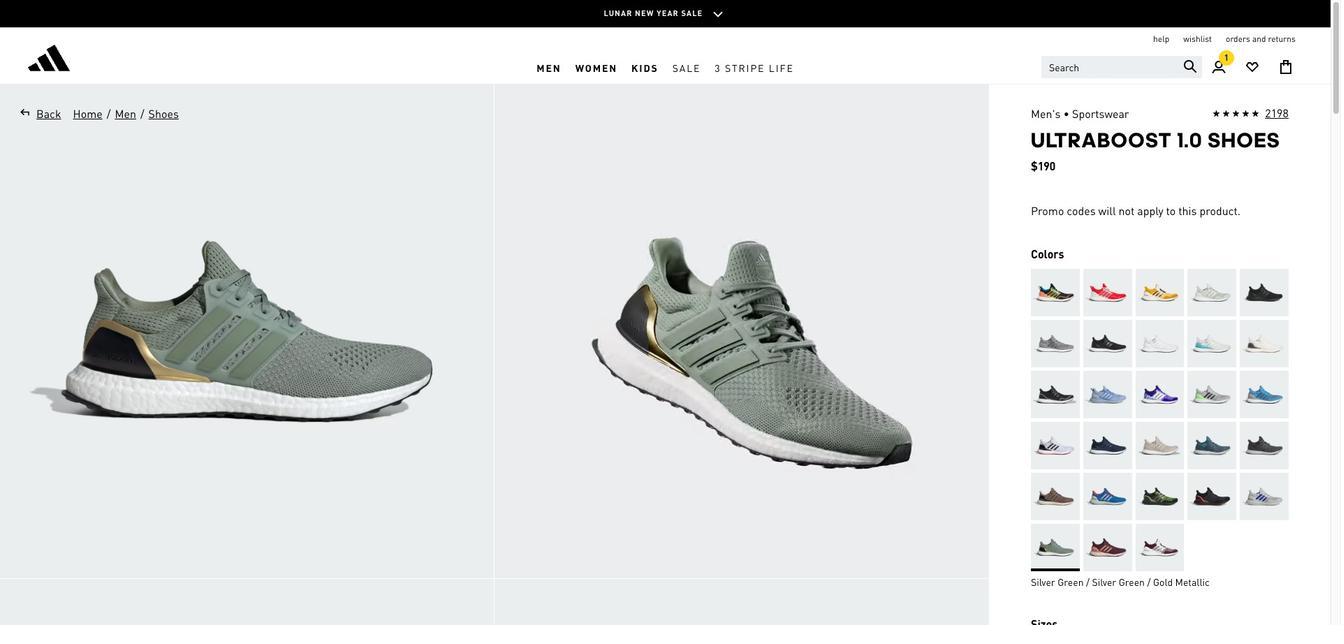 Task type: locate. For each thing, give the bounding box(es) containing it.
silver down "product color: silver green / silver green / gold metallic" image
[[1031, 576, 1056, 588]]

metallic
[[1176, 576, 1210, 588]]

shoes
[[149, 106, 179, 121], [1208, 128, 1281, 152]]

apply
[[1138, 203, 1164, 218]]

shoes down 2198 button
[[1208, 128, 1281, 152]]

men's
[[1031, 106, 1061, 121]]

product color: off white / off white / core black image
[[1240, 320, 1289, 368]]

silver
[[1031, 576, 1056, 588], [1092, 576, 1117, 588]]

1 horizontal spatial shoes
[[1208, 128, 1281, 152]]

orders and returns link
[[1226, 34, 1296, 45]]

0 horizontal spatial silver
[[1031, 576, 1056, 588]]

play video image
[[721, 311, 763, 353]]

back link
[[14, 106, 62, 122]]

1 horizontal spatial product color: core black / core black / beam green image
[[1240, 269, 1289, 317]]

$190
[[1031, 159, 1056, 173]]

1 vertical spatial sale
[[673, 61, 701, 74]]

home
[[73, 106, 103, 121]]

men's • sportswear
[[1031, 106, 1130, 121]]

men link
[[530, 51, 569, 84]]

orders
[[1226, 34, 1251, 44]]

product color: shadow navy / shadow navy / grey two image
[[1084, 422, 1132, 470]]

1 horizontal spatial green
[[1119, 576, 1145, 588]]

sale
[[682, 8, 703, 18], [673, 61, 701, 74]]

stripe
[[725, 61, 765, 74]]

product color: grey three / grey five / core black image
[[1031, 320, 1080, 368]]

shoes link
[[148, 106, 180, 122]]

0 horizontal spatial shoes
[[149, 106, 179, 121]]

product color: bright royal / blue dawn / bright red image
[[1084, 473, 1132, 521]]

product color: earth strata / earth strata / core black image
[[1031, 473, 1080, 521]]

shoes right men
[[149, 106, 179, 121]]

1.0
[[1178, 128, 1203, 152]]

0 vertical spatial shoes
[[149, 106, 179, 121]]

sale left 3 at the right top of page
[[673, 61, 701, 74]]

1 vertical spatial shoes
[[1208, 128, 1281, 152]]

green
[[1058, 576, 1084, 588], [1119, 576, 1145, 588]]

product color: cloud white / cloud white / cloud white image
[[1136, 320, 1185, 368]]

men
[[115, 106, 136, 121]]

•
[[1064, 106, 1070, 121]]

kids
[[632, 61, 659, 74]]

product color: silver green / silver green / gold metallic image
[[1031, 524, 1080, 572]]

green down "product color: silver green / silver green / gold metallic" image
[[1058, 576, 1084, 588]]

product color: core black / core black / beam green image up product color: blue dawn / blue dawn / blue fusion image
[[1084, 320, 1132, 368]]

0 horizontal spatial product color: core black / core black / beam green image
[[1084, 320, 1132, 368]]

product color: core black / core black / wonder quartz image
[[1031, 371, 1080, 419]]

and
[[1253, 34, 1267, 44]]

/ down product color: maroon / core black / bright red image
[[1087, 576, 1090, 588]]

green left gold
[[1119, 576, 1145, 588]]

1 horizontal spatial silver
[[1092, 576, 1117, 588]]

sale right the 'year'
[[682, 8, 703, 18]]

product color: blue dawn / blue dawn / blue fusion image
[[1084, 371, 1132, 419]]

colors
[[1031, 247, 1065, 261]]

promo codes will not apply to this product.
[[1031, 203, 1241, 218]]

main navigation element
[[318, 51, 1013, 84]]

ultraboost
[[1031, 128, 1173, 152]]

1
[[1225, 52, 1229, 63]]

2198
[[1266, 106, 1289, 120]]

product color: arctic night f23 / arctic night f23 / core black image
[[1188, 422, 1237, 470]]

product color: core black / core black / beam green image
[[1240, 269, 1289, 317], [1084, 320, 1132, 368]]

0 horizontal spatial green
[[1058, 576, 1084, 588]]

product color: core black / core black / beam green image up product color: off white / off white / core black image
[[1240, 269, 1289, 317]]

help
[[1154, 34, 1170, 44]]

orders and returns
[[1226, 34, 1296, 44]]

women
[[576, 61, 618, 74]]

green ultraboost 1.0 shoes image
[[0, 85, 494, 579], [495, 85, 989, 579], [0, 579, 494, 625], [495, 579, 989, 625]]

/
[[107, 106, 111, 121], [140, 106, 144, 121], [1087, 576, 1090, 588], [1148, 576, 1151, 588]]

home link
[[72, 106, 103, 122]]

silver down product color: maroon / core black / bright red image
[[1092, 576, 1117, 588]]

product color: crystal white / crystal white / preloved blue image
[[1188, 320, 1237, 368]]

0 vertical spatial sale
[[682, 8, 703, 18]]

0 vertical spatial product color: core black / core black / beam green image
[[1240, 269, 1289, 317]]

sportswear
[[1073, 106, 1130, 121]]

1 silver from the left
[[1031, 576, 1056, 588]]

ultraboost 1.0 shoes $190
[[1031, 128, 1281, 173]]

product color: cloud white / core black / better scarlet image
[[1031, 422, 1080, 470]]

product color: core black / carbon / lucid lemon image
[[1136, 473, 1185, 521]]

will
[[1099, 203, 1116, 218]]

year
[[657, 8, 679, 18]]

1 vertical spatial product color: core black / core black / beam green image
[[1084, 320, 1132, 368]]

life
[[769, 61, 794, 74]]

product color: grey one / core black / grey three image
[[1188, 371, 1237, 419]]

3 stripe life
[[715, 61, 794, 74]]



Task type: vqa. For each thing, say whether or not it's contained in the screenshot.
Product color: Linen Green / Linen Green / Silver Green image
yes



Task type: describe. For each thing, give the bounding box(es) containing it.
product color: core black / core black / solar red image
[[1188, 473, 1237, 521]]

this
[[1179, 203, 1197, 218]]

product color: lucid blue / cloud white / blue fusion image
[[1136, 371, 1185, 419]]

product color: core black / core black / bright blue image
[[1031, 269, 1080, 317]]

lunar
[[604, 8, 633, 18]]

/ left gold
[[1148, 576, 1151, 588]]

product color: grey one / lucid blue / grey three image
[[1240, 473, 1289, 521]]

gold
[[1154, 576, 1173, 588]]

product.
[[1200, 203, 1241, 218]]

product color: active red / active red / core black image
[[1084, 269, 1132, 317]]

new
[[635, 8, 654, 18]]

1 green from the left
[[1058, 576, 1084, 588]]

product color: maroon / core black / bright red image
[[1084, 524, 1132, 572]]

sale inside main navigation element
[[673, 61, 701, 74]]

1 link
[[1203, 50, 1236, 84]]

returns
[[1269, 34, 1296, 44]]

silver green / silver green / gold metallic
[[1031, 576, 1210, 588]]

2198 button
[[1213, 106, 1289, 122]]

Search field
[[1042, 56, 1203, 78]]

to
[[1167, 203, 1176, 218]]

lunar new year sale
[[604, 8, 703, 18]]

wishlist
[[1184, 34, 1212, 44]]

promo
[[1031, 203, 1064, 218]]

3
[[715, 61, 722, 74]]

men link
[[114, 106, 137, 122]]

shoes inside ultraboost 1.0 shoes $190
[[1208, 128, 1281, 152]]

product color: cloud white / silver metallic / team maroon image
[[1136, 524, 1185, 572]]

/ left men
[[107, 106, 111, 121]]

sale link
[[666, 51, 708, 84]]

3 stripe life link
[[708, 51, 801, 84]]

not
[[1119, 203, 1135, 218]]

/ right men
[[140, 106, 144, 121]]

women link
[[569, 51, 625, 84]]

2 silver from the left
[[1092, 576, 1117, 588]]

codes
[[1067, 203, 1096, 218]]

help link
[[1154, 34, 1170, 45]]

product color: wonder beige / wonder beige / core black image
[[1136, 422, 1185, 470]]

product color: linen green / linen green / silver green image
[[1188, 269, 1237, 317]]

home / men / shoes
[[73, 106, 179, 121]]

2 green from the left
[[1119, 576, 1145, 588]]

back
[[36, 106, 61, 121]]

product color: semi blue burst / preloved ink / solar red image
[[1240, 371, 1289, 419]]

product color: carbon / carbon / bright red image
[[1240, 422, 1289, 470]]

men
[[537, 61, 562, 74]]

product color: cloud white / team maroon / team colleg gold image
[[1136, 269, 1185, 317]]

kids link
[[625, 51, 666, 84]]

wishlist link
[[1184, 34, 1212, 45]]



